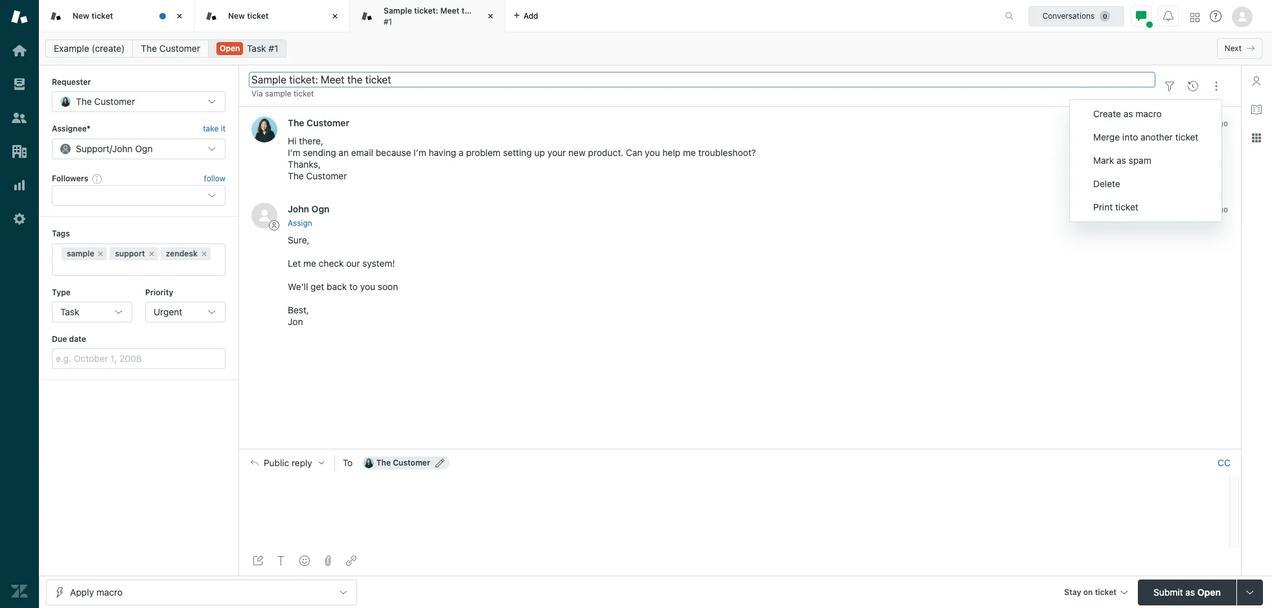 Task type: describe. For each thing, give the bounding box(es) containing it.
1 new from the left
[[73, 11, 89, 21]]

apps image
[[1252, 133, 1262, 143]]

via sample ticket
[[252, 89, 314, 99]]

we'll get back to you soon
[[288, 281, 398, 292]]

sure,
[[288, 234, 312, 245]]

task for task #1
[[247, 43, 266, 54]]

assign
[[288, 218, 312, 228]]

spam
[[1129, 155, 1152, 166]]

Due date field
[[52, 349, 226, 370]]

2 new ticket from the left
[[228, 11, 269, 21]]

displays possible ticket submission types image
[[1245, 588, 1256, 598]]

setting
[[503, 147, 532, 158]]

troubleshoot?
[[698, 147, 756, 158]]

button displays agent's chat status as online. image
[[1136, 11, 1147, 21]]

add link (cmd k) image
[[346, 556, 357, 567]]

into
[[1123, 132, 1138, 143]]

due
[[52, 334, 67, 344]]

ago for hi there, i'm sending an email because i'm having a problem setting up your new product. can you help me troubleshoot? thanks, the customer
[[1215, 119, 1228, 129]]

an
[[339, 147, 349, 158]]

stay on ticket
[[1065, 588, 1117, 597]]

print ticket menu item
[[1070, 196, 1222, 219]]

can
[[626, 147, 643, 158]]

remove image for sample
[[97, 250, 105, 258]]

apply
[[70, 587, 94, 598]]

merge into another ticket menu item
[[1070, 126, 1222, 149]]

secondary element
[[39, 36, 1272, 62]]

the
[[462, 6, 474, 16]]

public reply button
[[239, 450, 334, 477]]

the customer link inside secondary element
[[133, 40, 209, 58]]

delete menu item
[[1070, 172, 1222, 196]]

the right customer@example.com image
[[376, 459, 391, 468]]

hide composer image
[[735, 444, 745, 455]]

ogn inside the john ogn assign
[[312, 204, 330, 215]]

remove image for zendesk
[[200, 250, 208, 258]]

minutes for hi there, i'm sending an email because i'm having a problem setting up your new product. can you help me troubleshoot? thanks, the customer
[[1183, 119, 1213, 129]]

ticket inside sample ticket: meet the ticket #1
[[476, 6, 498, 16]]

ticket up (create)
[[91, 11, 113, 21]]

urgent button
[[145, 302, 226, 323]]

task #1
[[247, 43, 278, 54]]

2 new ticket tab from the left
[[194, 0, 350, 32]]

customer inside secondary element
[[159, 43, 200, 54]]

merge into another ticket
[[1094, 132, 1199, 143]]

menu containing create as macro
[[1070, 99, 1223, 222]]

stay on ticket button
[[1059, 580, 1133, 608]]

support / john ogn
[[76, 143, 153, 154]]

due date
[[52, 334, 86, 344]]

the customer inside requester element
[[76, 96, 135, 107]]

zendesk products image
[[1191, 13, 1200, 22]]

a
[[459, 147, 464, 158]]

add button
[[506, 0, 546, 32]]

ticket:
[[414, 6, 438, 16]]

admin image
[[11, 211, 28, 228]]

hi
[[288, 136, 297, 147]]

notifications image
[[1164, 11, 1174, 21]]

get
[[311, 281, 324, 292]]

organizations image
[[11, 143, 28, 160]]

2 avatar image from the top
[[252, 203, 277, 229]]

filter image
[[1165, 81, 1175, 91]]

sample
[[384, 6, 412, 16]]

take it button
[[203, 123, 226, 136]]

mark as spam
[[1094, 155, 1152, 166]]

product.
[[588, 147, 624, 158]]

the inside requester element
[[76, 96, 92, 107]]

insert emojis image
[[299, 556, 310, 567]]

example (create) button
[[45, 40, 133, 58]]

customers image
[[11, 110, 28, 126]]

54
[[1171, 119, 1181, 129]]

zendesk image
[[11, 583, 28, 600]]

best, jon
[[288, 304, 309, 327]]

print ticket
[[1094, 202, 1139, 213]]

submit as open
[[1154, 587, 1221, 598]]

conversations button
[[1029, 6, 1125, 26]]

customer inside hi there, i'm sending an email because i'm having a problem setting up your new product. can you help me troubleshoot? thanks, the customer
[[306, 171, 347, 182]]

zendesk support image
[[11, 8, 28, 25]]

tabs tab list
[[39, 0, 992, 32]]

best,
[[288, 304, 309, 315]]

views image
[[11, 76, 28, 93]]

1 new ticket from the left
[[73, 11, 113, 21]]

add
[[524, 11, 538, 20]]

john inside the john ogn assign
[[288, 204, 309, 215]]

the up hi on the left of page
[[288, 118, 304, 129]]

info on adding followers image
[[92, 174, 103, 184]]

followers element
[[52, 186, 226, 206]]

merge
[[1094, 132, 1120, 143]]

reporting image
[[11, 177, 28, 194]]

take
[[203, 124, 219, 134]]

thanks,
[[288, 159, 321, 170]]

apply macro
[[70, 587, 123, 598]]

next
[[1225, 43, 1242, 53]]

your
[[548, 147, 566, 158]]

via
[[252, 89, 263, 99]]

tab containing sample ticket: meet the ticket
[[350, 0, 506, 32]]

on
[[1084, 588, 1093, 597]]

support
[[115, 249, 145, 258]]

6
[[1176, 205, 1181, 215]]

requester
[[52, 77, 91, 87]]

mark
[[1094, 155, 1114, 166]]

assign button
[[288, 218, 312, 229]]

2 close image from the left
[[329, 10, 342, 23]]

you inside hi there, i'm sending an email because i'm having a problem setting up your new product. can you help me troubleshoot? thanks, the customer
[[645, 147, 660, 158]]

macro inside 'menu item'
[[1136, 108, 1162, 119]]

open inside secondary element
[[220, 43, 240, 53]]

print
[[1094, 202, 1113, 213]]

Subject field
[[249, 72, 1156, 88]]

conversationlabel log
[[239, 107, 1241, 449]]

54 minutes ago
[[1171, 119, 1228, 129]]

stay
[[1065, 588, 1082, 597]]

help
[[663, 147, 681, 158]]

our
[[346, 258, 360, 269]]

add attachment image
[[323, 556, 333, 567]]



Task type: locate. For each thing, give the bounding box(es) containing it.
remove image left support
[[97, 250, 105, 258]]

1 horizontal spatial macro
[[1136, 108, 1162, 119]]

the inside hi there, i'm sending an email because i'm having a problem setting up your new product. can you help me troubleshoot? thanks, the customer
[[288, 171, 304, 182]]

because
[[376, 147, 411, 158]]

6 minutes ago
[[1176, 205, 1228, 215]]

1 horizontal spatial me
[[683, 147, 696, 158]]

avatar image left assign
[[252, 203, 277, 229]]

assignee* element
[[52, 139, 226, 159]]

the customer up there,
[[288, 118, 349, 129]]

0 horizontal spatial new ticket
[[73, 11, 113, 21]]

macro right apply
[[96, 587, 123, 598]]

1 avatar image from the top
[[252, 117, 277, 143]]

delete
[[1094, 178, 1121, 189]]

john ogn link
[[288, 204, 330, 215]]

1 horizontal spatial task
[[247, 43, 266, 54]]

tags
[[52, 229, 70, 239]]

me right help
[[683, 147, 696, 158]]

1 vertical spatial macro
[[96, 587, 123, 598]]

cc button
[[1218, 458, 1231, 470]]

1 minutes from the top
[[1183, 119, 1213, 129]]

remove image right zendesk at the top left of page
[[200, 250, 208, 258]]

#1 down sample
[[384, 17, 392, 26]]

cc
[[1218, 458, 1231, 469]]

0 vertical spatial ago
[[1215, 119, 1228, 129]]

create as macro
[[1094, 108, 1162, 119]]

system!
[[363, 258, 395, 269]]

1 vertical spatial me
[[303, 258, 316, 269]]

problem
[[466, 147, 501, 158]]

ago for best,
[[1215, 205, 1228, 215]]

0 vertical spatial avatar image
[[252, 117, 277, 143]]

1 vertical spatial ago
[[1215, 205, 1228, 215]]

take it
[[203, 124, 226, 134]]

0 horizontal spatial task
[[60, 307, 79, 318]]

1 horizontal spatial ogn
[[312, 204, 330, 215]]

sample right via
[[265, 89, 291, 99]]

/
[[110, 143, 112, 154]]

let
[[288, 258, 301, 269]]

remove image
[[148, 250, 155, 258]]

sample ticket: meet the ticket #1
[[384, 6, 498, 26]]

ogn up assign
[[312, 204, 330, 215]]

0 vertical spatial sample
[[265, 89, 291, 99]]

next button
[[1217, 38, 1263, 59]]

get help image
[[1210, 10, 1222, 22]]

54 minutes ago text field
[[1171, 119, 1228, 129]]

back
[[327, 281, 347, 292]]

you right to
[[360, 281, 375, 292]]

the customer link up requester element
[[133, 40, 209, 58]]

1 horizontal spatial new ticket
[[228, 11, 269, 21]]

avatar image
[[252, 117, 277, 143], [252, 203, 277, 229]]

priority
[[145, 288, 173, 297]]

another
[[1141, 132, 1173, 143]]

0 vertical spatial john
[[112, 143, 133, 154]]

1 vertical spatial ogn
[[312, 204, 330, 215]]

the inside secondary element
[[141, 43, 157, 54]]

the customer
[[141, 43, 200, 54], [76, 96, 135, 107], [288, 118, 349, 129], [376, 459, 430, 468]]

create as macro menu item
[[1070, 102, 1222, 126]]

the customer link inside conversationlabel log
[[288, 118, 349, 129]]

sending
[[303, 147, 336, 158]]

submit
[[1154, 587, 1183, 598]]

0 vertical spatial you
[[645, 147, 660, 158]]

the customer down requester
[[76, 96, 135, 107]]

1 horizontal spatial new
[[228, 11, 245, 21]]

1 vertical spatial you
[[360, 281, 375, 292]]

task
[[247, 43, 266, 54], [60, 307, 79, 318]]

1 horizontal spatial the customer link
[[288, 118, 349, 129]]

public
[[264, 459, 289, 469]]

jon
[[288, 316, 303, 327]]

mark as spam menu item
[[1070, 149, 1222, 172]]

reply
[[292, 459, 312, 469]]

2 remove image from the left
[[200, 250, 208, 258]]

draft mode image
[[253, 556, 263, 567]]

1 vertical spatial john
[[288, 204, 309, 215]]

0 vertical spatial ogn
[[135, 143, 153, 154]]

zendesk
[[166, 249, 198, 258]]

macro
[[1136, 108, 1162, 119], [96, 587, 123, 598]]

support
[[76, 143, 110, 154]]

followers
[[52, 174, 88, 183]]

new
[[73, 11, 89, 21], [228, 11, 245, 21]]

customer inside requester element
[[94, 96, 135, 107]]

#1 inside sample ticket: meet the ticket #1
[[384, 17, 392, 26]]

task down type
[[60, 307, 79, 318]]

ticket right 'on'
[[1095, 588, 1117, 597]]

1 horizontal spatial i'm
[[414, 147, 426, 158]]

task button
[[52, 302, 132, 323]]

close image
[[484, 10, 497, 23]]

the customer right customer@example.com image
[[376, 459, 430, 468]]

open left displays possible ticket submission types image
[[1198, 587, 1221, 598]]

the customer link up there,
[[288, 118, 349, 129]]

the customer inside conversationlabel log
[[288, 118, 349, 129]]

6 minutes ago text field
[[1176, 205, 1228, 215]]

0 vertical spatial open
[[220, 43, 240, 53]]

soon
[[378, 281, 398, 292]]

0 vertical spatial task
[[247, 43, 266, 54]]

as for open
[[1186, 587, 1195, 598]]

0 horizontal spatial new
[[73, 11, 89, 21]]

minutes right 54
[[1183, 119, 1213, 129]]

1 vertical spatial as
[[1117, 155, 1126, 166]]

type
[[52, 288, 71, 297]]

remove image
[[97, 250, 105, 258], [200, 250, 208, 258]]

#1
[[384, 17, 392, 26], [269, 43, 278, 54]]

0 horizontal spatial john
[[112, 143, 133, 154]]

1 vertical spatial avatar image
[[252, 203, 277, 229]]

customer@example.com image
[[364, 459, 374, 469]]

follow button
[[204, 173, 226, 185]]

task inside secondary element
[[247, 43, 266, 54]]

0 horizontal spatial open
[[220, 43, 240, 53]]

open
[[220, 43, 240, 53], [1198, 587, 1221, 598]]

1 ago from the top
[[1215, 119, 1228, 129]]

me right let
[[303, 258, 316, 269]]

customer context image
[[1252, 76, 1262, 86]]

ticket down 54
[[1176, 132, 1199, 143]]

1 vertical spatial #1
[[269, 43, 278, 54]]

1 close image from the left
[[173, 10, 186, 23]]

(create)
[[92, 43, 125, 54]]

1 horizontal spatial close image
[[329, 10, 342, 23]]

1 horizontal spatial sample
[[265, 89, 291, 99]]

task for task
[[60, 307, 79, 318]]

minutes right 6
[[1183, 205, 1213, 215]]

main element
[[0, 0, 39, 609]]

1 vertical spatial the customer link
[[288, 118, 349, 129]]

ticket right the
[[476, 6, 498, 16]]

meet
[[440, 6, 460, 16]]

i'm down hi on the left of page
[[288, 147, 301, 158]]

the down thanks, on the left top of page
[[288, 171, 304, 182]]

0 vertical spatial #1
[[384, 17, 392, 26]]

ticket up task #1 at top left
[[247, 11, 269, 21]]

2 vertical spatial as
[[1186, 587, 1195, 598]]

ticket
[[476, 6, 498, 16], [91, 11, 113, 21], [247, 11, 269, 21], [294, 89, 314, 99], [1176, 132, 1199, 143], [1116, 202, 1139, 213], [1095, 588, 1117, 597]]

0 horizontal spatial #1
[[269, 43, 278, 54]]

the customer inside secondary element
[[141, 43, 200, 54]]

1 horizontal spatial open
[[1198, 587, 1221, 598]]

up
[[535, 147, 545, 158]]

let me check our system!
[[288, 258, 398, 269]]

new ticket up example (create)
[[73, 11, 113, 21]]

the customer link
[[133, 40, 209, 58], [288, 118, 349, 129]]

email
[[351, 147, 373, 158]]

0 horizontal spatial i'm
[[288, 147, 301, 158]]

1 new ticket tab from the left
[[39, 0, 194, 32]]

sample down tags
[[67, 249, 94, 258]]

to
[[349, 281, 358, 292]]

#1 inside secondary element
[[269, 43, 278, 54]]

ticket inside dropdown button
[[1095, 588, 1117, 597]]

check
[[319, 258, 344, 269]]

as right mark
[[1117, 155, 1126, 166]]

1 vertical spatial open
[[1198, 587, 1221, 598]]

john ogn assign
[[288, 204, 330, 228]]

2 ago from the top
[[1215, 205, 1228, 215]]

john up assign
[[288, 204, 309, 215]]

as right the create
[[1124, 108, 1133, 119]]

conversations
[[1043, 11, 1095, 20]]

me inside hi there, i'm sending an email because i'm having a problem setting up your new product. can you help me troubleshoot? thanks, the customer
[[683, 147, 696, 158]]

1 horizontal spatial you
[[645, 147, 660, 158]]

macro up the 'merge into another ticket'
[[1136, 108, 1162, 119]]

get started image
[[11, 42, 28, 59]]

ticket right via
[[294, 89, 314, 99]]

menu
[[1070, 99, 1223, 222]]

task up via
[[247, 43, 266, 54]]

2 i'm from the left
[[414, 147, 426, 158]]

new
[[569, 147, 586, 158]]

new ticket tab up (create)
[[39, 0, 194, 32]]

example
[[54, 43, 89, 54]]

1 horizontal spatial #1
[[384, 17, 392, 26]]

john right support
[[112, 143, 133, 154]]

1 i'm from the left
[[288, 147, 301, 158]]

me
[[683, 147, 696, 158], [303, 258, 316, 269]]

ticket right print
[[1116, 202, 1139, 213]]

0 horizontal spatial remove image
[[97, 250, 105, 258]]

new ticket up task #1 at top left
[[228, 11, 269, 21]]

ago down ticket actions icon
[[1215, 119, 1228, 129]]

there,
[[299, 136, 323, 147]]

ago right 6
[[1215, 205, 1228, 215]]

as for macro
[[1124, 108, 1133, 119]]

we'll
[[288, 281, 308, 292]]

the customer right (create)
[[141, 43, 200, 54]]

0 horizontal spatial macro
[[96, 587, 123, 598]]

john
[[112, 143, 133, 154], [288, 204, 309, 215]]

the right (create)
[[141, 43, 157, 54]]

#1 up the via sample ticket
[[269, 43, 278, 54]]

2 minutes from the top
[[1183, 205, 1213, 215]]

0 vertical spatial as
[[1124, 108, 1133, 119]]

2 new from the left
[[228, 11, 245, 21]]

john inside 'assignee*' element
[[112, 143, 133, 154]]

new ticket tab
[[39, 0, 194, 32], [194, 0, 350, 32]]

minutes for best,
[[1183, 205, 1213, 215]]

0 vertical spatial macro
[[1136, 108, 1162, 119]]

the
[[141, 43, 157, 54], [76, 96, 92, 107], [288, 118, 304, 129], [288, 171, 304, 182], [376, 459, 391, 468]]

1 remove image from the left
[[97, 250, 105, 258]]

as
[[1124, 108, 1133, 119], [1117, 155, 1126, 166], [1186, 587, 1195, 598]]

close image
[[173, 10, 186, 23], [329, 10, 342, 23]]

ogn right /
[[135, 143, 153, 154]]

example (create)
[[54, 43, 125, 54]]

i'm left having
[[414, 147, 426, 158]]

1 horizontal spatial remove image
[[200, 250, 208, 258]]

task inside popup button
[[60, 307, 79, 318]]

as for spam
[[1117, 155, 1126, 166]]

you right can at the top of page
[[645, 147, 660, 158]]

the down requester
[[76, 96, 92, 107]]

tab
[[350, 0, 506, 32]]

it
[[221, 124, 226, 134]]

0 horizontal spatial close image
[[173, 10, 186, 23]]

create
[[1094, 108, 1121, 119]]

events image
[[1188, 81, 1199, 91]]

open left task #1 at top left
[[220, 43, 240, 53]]

as right submit
[[1186, 587, 1195, 598]]

1 vertical spatial minutes
[[1183, 205, 1213, 215]]

i'm
[[288, 147, 301, 158], [414, 147, 426, 158]]

to
[[343, 458, 353, 469]]

0 horizontal spatial me
[[303, 258, 316, 269]]

urgent
[[154, 307, 182, 318]]

0 horizontal spatial ogn
[[135, 143, 153, 154]]

ogn inside 'assignee*' element
[[135, 143, 153, 154]]

0 vertical spatial me
[[683, 147, 696, 158]]

1 horizontal spatial john
[[288, 204, 309, 215]]

1 vertical spatial task
[[60, 307, 79, 318]]

0 horizontal spatial sample
[[67, 249, 94, 258]]

requester element
[[52, 92, 226, 112]]

knowledge image
[[1252, 104, 1262, 115]]

1 vertical spatial sample
[[67, 249, 94, 258]]

avatar image left hi on the left of page
[[252, 117, 277, 143]]

edit user image
[[436, 459, 445, 468]]

format text image
[[276, 556, 287, 567]]

0 horizontal spatial the customer link
[[133, 40, 209, 58]]

0 horizontal spatial you
[[360, 281, 375, 292]]

0 vertical spatial the customer link
[[133, 40, 209, 58]]

assignee*
[[52, 124, 90, 134]]

new ticket tab up task #1 at top left
[[194, 0, 350, 32]]

0 vertical spatial minutes
[[1183, 119, 1213, 129]]

follow
[[204, 174, 226, 183]]

sample
[[265, 89, 291, 99], [67, 249, 94, 258]]

public reply
[[264, 459, 312, 469]]

having
[[429, 147, 456, 158]]

date
[[69, 334, 86, 344]]

ticket actions image
[[1211, 81, 1222, 91]]



Task type: vqa. For each thing, say whether or not it's contained in the screenshot.
INFORMATION
no



